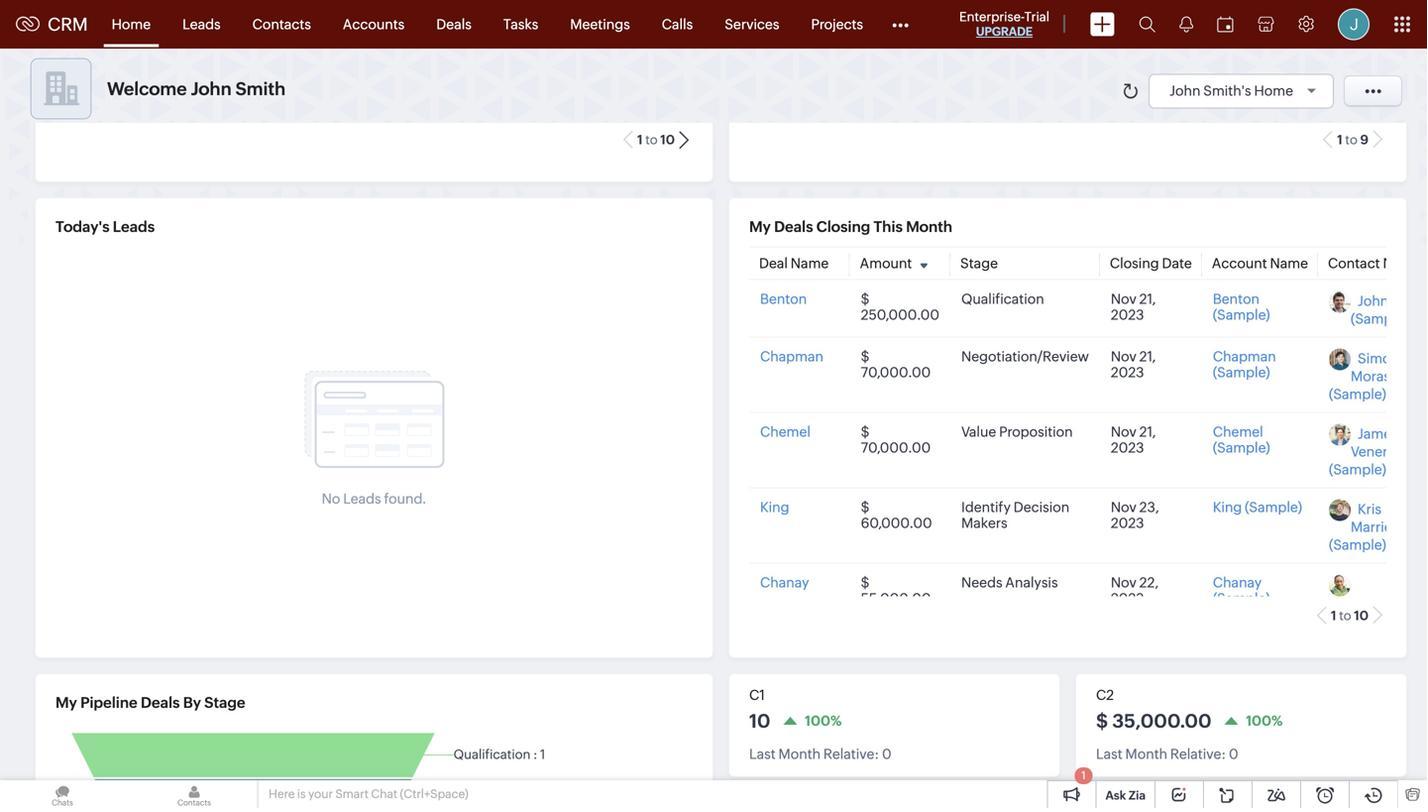 Task type: vqa. For each thing, say whether or not it's contained in the screenshot.


Task type: locate. For each thing, give the bounding box(es) containing it.
$ inside the $ 55,000.00
[[861, 575, 870, 590]]

2 horizontal spatial month
[[1126, 746, 1168, 762]]

2 70,000.00 from the top
[[861, 440, 931, 456]]

deals
[[437, 16, 472, 32], [775, 218, 814, 236], [141, 694, 180, 711]]

closing
[[817, 218, 871, 236], [1110, 255, 1160, 271]]

accounts
[[343, 16, 405, 32]]

chanay down king (sample) 'link'
[[1214, 575, 1263, 590]]

3 21, from the top
[[1140, 424, 1157, 440]]

0 horizontal spatial 1 to 10
[[638, 132, 675, 147]]

0 vertical spatial closing
[[817, 218, 871, 236]]

deals up deal name link
[[775, 218, 814, 236]]

search image
[[1139, 16, 1156, 33]]

2023 inside nov 23, 2023
[[1111, 515, 1145, 531]]

1 chapman from the left
[[761, 349, 824, 364]]

king (sample)
[[1214, 499, 1303, 515]]

0 vertical spatial deals
[[437, 16, 472, 32]]

name for contact name
[[1384, 255, 1422, 271]]

to
[[646, 132, 658, 147], [1346, 132, 1358, 147], [1340, 608, 1352, 623]]

0 horizontal spatial 0
[[882, 746, 892, 762]]

2 $ 70,000.00 from the top
[[861, 424, 931, 456]]

2 last month relative: 0 from the left
[[1097, 746, 1239, 762]]

2 0 from the left
[[1230, 746, 1239, 762]]

$ inside $ 250,000.00
[[861, 291, 870, 307]]

nov left 23,
[[1111, 499, 1137, 515]]

name
[[791, 255, 829, 271], [1271, 255, 1309, 271], [1384, 255, 1422, 271]]

2 king from the left
[[1214, 499, 1243, 515]]

2 chanay from the left
[[1214, 575, 1263, 590]]

$ down 60,000.00
[[861, 575, 870, 590]]

chemel
[[761, 424, 811, 440], [1214, 424, 1264, 440]]

closing date link
[[1110, 255, 1193, 271]]

1 horizontal spatial last
[[1097, 746, 1123, 762]]

0 for $ 35,000.00
[[1230, 746, 1239, 762]]

2 benton from the left
[[1214, 291, 1260, 307]]

2023 for value proposition
[[1111, 440, 1145, 456]]

1 2023 from the top
[[1111, 307, 1145, 323]]

1 vertical spatial closing
[[1110, 255, 1160, 271]]

1 horizontal spatial 0
[[1230, 746, 1239, 762]]

0 vertical spatial $ 70,000.00
[[861, 349, 931, 380]]

1 to 9
[[1338, 132, 1369, 147]]

benton inside benton (sample)
[[1214, 291, 1260, 307]]

leads right the no
[[343, 491, 381, 507]]

needs
[[962, 575, 1003, 590]]

(sample) inside james venere (sample)
[[1330, 462, 1387, 477]]

2 name from the left
[[1271, 255, 1309, 271]]

$ 70,000.00
[[861, 349, 931, 380], [861, 424, 931, 456]]

2 horizontal spatial john
[[1358, 293, 1389, 309]]

$ for chapman
[[861, 349, 870, 364]]

my left the pipeline
[[56, 694, 77, 711]]

1 70,000.00 from the top
[[861, 364, 931, 380]]

last month relative: 0 down 35,000.00
[[1097, 746, 1239, 762]]

1 vertical spatial stage
[[204, 694, 246, 711]]

crm
[[48, 14, 88, 34]]

21,
[[1140, 291, 1157, 307], [1140, 349, 1157, 364], [1140, 424, 1157, 440]]

4 2023 from the top
[[1111, 515, 1145, 531]]

0 vertical spatial 1 to 10
[[638, 132, 675, 147]]

1 nov from the top
[[1111, 291, 1137, 307]]

deal name
[[760, 255, 829, 271]]

1 $ 70,000.00 from the top
[[861, 349, 931, 380]]

0 vertical spatial home
[[112, 16, 151, 32]]

benton for benton link
[[761, 291, 807, 307]]

5 nov from the top
[[1111, 575, 1137, 590]]

3 nov from the top
[[1111, 424, 1137, 440]]

0 horizontal spatial home
[[112, 16, 151, 32]]

nov down the closing date link
[[1111, 349, 1137, 364]]

leads right today's
[[113, 218, 155, 236]]

name right "account"
[[1271, 255, 1309, 271]]

0 horizontal spatial chanay
[[761, 575, 810, 590]]

james
[[1358, 426, 1399, 442]]

chemel down chapman (sample)
[[1214, 424, 1264, 440]]

2023 inside nov 22, 2023
[[1111, 590, 1145, 606]]

nov
[[1111, 291, 1137, 307], [1111, 349, 1137, 364], [1111, 424, 1137, 440], [1111, 499, 1137, 515], [1111, 575, 1137, 590]]

$ 70,000.00 up $ 60,000.00
[[861, 424, 931, 456]]

1 vertical spatial my
[[56, 694, 77, 711]]

closing left this
[[817, 218, 871, 236]]

0 horizontal spatial chapman
[[761, 349, 824, 364]]

smart
[[336, 787, 369, 801]]

0 horizontal spatial last
[[750, 746, 776, 762]]

nov inside nov 22, 2023
[[1111, 575, 1137, 590]]

2 horizontal spatial name
[[1384, 255, 1422, 271]]

stage right by
[[204, 694, 246, 711]]

5 2023 from the top
[[1111, 590, 1145, 606]]

john inside john butt (sample)
[[1358, 293, 1389, 309]]

55,000.00
[[861, 590, 932, 606]]

0 horizontal spatial relative:
[[824, 746, 880, 762]]

70,000.00 down 250,000.00
[[861, 364, 931, 380]]

3 2023 from the top
[[1111, 440, 1145, 456]]

nov inside nov 23, 2023
[[1111, 499, 1137, 515]]

0 vertical spatial 10
[[661, 132, 675, 147]]

2 100% from the left
[[1247, 713, 1283, 729]]

0 horizontal spatial 100%
[[805, 713, 842, 729]]

0 horizontal spatial king
[[761, 499, 790, 515]]

$ 70,000.00 for negotiation/review
[[861, 349, 931, 380]]

1 horizontal spatial leads
[[183, 16, 221, 32]]

0 horizontal spatial benton
[[761, 291, 807, 307]]

$ down amount link
[[861, 291, 870, 307]]

1 vertical spatial 70,000.00
[[861, 440, 931, 456]]

stage up 'qualification'
[[961, 255, 998, 271]]

chapman
[[761, 349, 824, 364], [1214, 349, 1277, 364]]

2 vertical spatial deals
[[141, 694, 180, 711]]

ask
[[1106, 789, 1127, 802]]

0 horizontal spatial closing
[[817, 218, 871, 236]]

1 horizontal spatial chanay
[[1214, 575, 1263, 590]]

0 vertical spatial nov 21, 2023
[[1111, 291, 1157, 323]]

meetings link
[[555, 0, 646, 48]]

last month relative: 0 for 10
[[750, 746, 892, 762]]

chanay inside chanay (sample)
[[1214, 575, 1263, 590]]

100%
[[805, 713, 842, 729], [1247, 713, 1283, 729]]

qualification
[[962, 291, 1045, 307]]

0 horizontal spatial john
[[191, 79, 232, 99]]

0 horizontal spatial month
[[779, 746, 821, 762]]

relative:
[[824, 746, 880, 762], [1171, 746, 1227, 762]]

projects link
[[796, 0, 880, 48]]

month
[[907, 218, 953, 236], [779, 746, 821, 762], [1126, 746, 1168, 762]]

2 vertical spatial 21,
[[1140, 424, 1157, 440]]

1 horizontal spatial my
[[750, 218, 771, 236]]

1 horizontal spatial 100%
[[1247, 713, 1283, 729]]

$ up the $ 55,000.00
[[861, 499, 870, 515]]

last month relative: 0 down 'c1'
[[750, 746, 892, 762]]

$ 70,000.00 down 250,000.00
[[861, 349, 931, 380]]

2 nov from the top
[[1111, 349, 1137, 364]]

1
[[638, 132, 643, 147], [1338, 132, 1343, 147], [1332, 608, 1337, 623], [1082, 769, 1086, 782]]

9
[[1361, 132, 1369, 147]]

Other Modules field
[[880, 8, 922, 40]]

2 relative: from the left
[[1171, 746, 1227, 762]]

month for 10
[[779, 746, 821, 762]]

benton (sample) link
[[1214, 291, 1271, 323]]

nov down closing date
[[1111, 291, 1137, 307]]

contact name link
[[1329, 255, 1422, 271]]

2 horizontal spatial deals
[[775, 218, 814, 236]]

nov 21, 2023 for value proposition
[[1111, 424, 1157, 456]]

(sample) inside kris marrier (sample)
[[1330, 537, 1387, 553]]

1 vertical spatial home
[[1255, 83, 1294, 99]]

king up the chanay link
[[761, 499, 790, 515]]

1 name from the left
[[791, 255, 829, 271]]

my pipeline deals by stage
[[56, 694, 246, 711]]

1 vertical spatial 10
[[1355, 608, 1369, 623]]

john left butt
[[1358, 293, 1389, 309]]

chapman for chapman link
[[761, 349, 824, 364]]

250,000.00
[[861, 307, 940, 323]]

leads for today's leads
[[113, 218, 155, 236]]

2 vertical spatial leads
[[343, 491, 381, 507]]

stage
[[961, 255, 998, 271], [204, 694, 246, 711]]

chemel inside chemel (sample)
[[1214, 424, 1264, 440]]

chanay down king link
[[761, 575, 810, 590]]

closing left date
[[1110, 255, 1160, 271]]

chanay for chanay (sample)
[[1214, 575, 1263, 590]]

70,000.00 up $ 60,000.00
[[861, 440, 931, 456]]

services
[[725, 16, 780, 32]]

$ 60,000.00
[[861, 499, 933, 531]]

2 vertical spatial nov 21, 2023
[[1111, 424, 1157, 456]]

last up 'ask'
[[1097, 746, 1123, 762]]

(sample) up king (sample) 'link'
[[1214, 440, 1271, 456]]

this
[[874, 218, 903, 236]]

benton for benton (sample)
[[1214, 291, 1260, 307]]

0 for 10
[[882, 746, 892, 762]]

1 100% from the left
[[805, 713, 842, 729]]

1 horizontal spatial 1 to 10
[[1332, 608, 1369, 623]]

signals image
[[1180, 16, 1194, 33]]

home right the smith's
[[1255, 83, 1294, 99]]

my up deal at the right of page
[[750, 218, 771, 236]]

simon morasca (sample)
[[1330, 351, 1407, 402]]

2 chapman from the left
[[1214, 349, 1277, 364]]

1 vertical spatial 21,
[[1140, 349, 1157, 364]]

1 vertical spatial deals
[[775, 218, 814, 236]]

1 horizontal spatial last month relative: 0
[[1097, 746, 1239, 762]]

(sample) down benton (sample)
[[1214, 364, 1271, 380]]

(sample) down marrier
[[1330, 537, 1387, 553]]

1 horizontal spatial benton
[[1214, 291, 1260, 307]]

0
[[882, 746, 892, 762], [1230, 746, 1239, 762]]

leads
[[183, 16, 221, 32], [113, 218, 155, 236], [343, 491, 381, 507]]

1 benton from the left
[[761, 291, 807, 307]]

1 chanay from the left
[[761, 575, 810, 590]]

1 horizontal spatial deals
[[437, 16, 472, 32]]

deals left by
[[141, 694, 180, 711]]

1 horizontal spatial chapman
[[1214, 349, 1277, 364]]

$ right chemel 'link'
[[861, 424, 870, 440]]

(sample) up chapman (sample)
[[1214, 307, 1271, 323]]

chapman down benton link
[[761, 349, 824, 364]]

2023
[[1111, 307, 1145, 323], [1111, 364, 1145, 380], [1111, 440, 1145, 456], [1111, 515, 1145, 531], [1111, 590, 1145, 606]]

1 vertical spatial leads
[[113, 218, 155, 236]]

2023 for negotiation/review
[[1111, 364, 1145, 380]]

create menu element
[[1079, 0, 1127, 48]]

1 horizontal spatial john
[[1170, 83, 1201, 99]]

chapman (sample)
[[1214, 349, 1277, 380]]

month for $ 35,000.00
[[1126, 746, 1168, 762]]

date
[[1163, 255, 1193, 271]]

1 vertical spatial $ 70,000.00
[[861, 424, 931, 456]]

$ for king
[[861, 499, 870, 515]]

2 horizontal spatial leads
[[343, 491, 381, 507]]

my
[[750, 218, 771, 236], [56, 694, 77, 711]]

0 horizontal spatial 10
[[661, 132, 675, 147]]

1 relative: from the left
[[824, 746, 880, 762]]

0 horizontal spatial chemel
[[761, 424, 811, 440]]

here is your smart chat (ctrl+space)
[[269, 787, 469, 801]]

0 vertical spatial leads
[[183, 16, 221, 32]]

3 name from the left
[[1384, 255, 1422, 271]]

nov for identify decision makers
[[1111, 499, 1137, 515]]

60,000.00
[[861, 515, 933, 531]]

3 nov 21, 2023 from the top
[[1111, 424, 1157, 456]]

0 vertical spatial 21,
[[1140, 291, 1157, 307]]

2 last from the left
[[1097, 746, 1123, 762]]

35,000.00
[[1113, 710, 1212, 732]]

enterprise-trial upgrade
[[960, 9, 1050, 38]]

today's leads
[[56, 218, 155, 236]]

0 vertical spatial stage
[[961, 255, 998, 271]]

meetings
[[570, 16, 630, 32]]

benton down deal at the right of page
[[761, 291, 807, 307]]

$
[[861, 291, 870, 307], [861, 349, 870, 364], [861, 424, 870, 440], [861, 499, 870, 515], [861, 575, 870, 590], [1097, 710, 1109, 732]]

2 2023 from the top
[[1111, 364, 1145, 380]]

1 chemel from the left
[[761, 424, 811, 440]]

name up butt
[[1384, 255, 1422, 271]]

king
[[761, 499, 790, 515], [1214, 499, 1243, 515]]

account
[[1213, 255, 1268, 271]]

(sample) down the morasca
[[1330, 386, 1387, 402]]

70,000.00
[[861, 364, 931, 380], [861, 440, 931, 456]]

relative: for 10
[[824, 746, 880, 762]]

2 chemel from the left
[[1214, 424, 1264, 440]]

chapman (sample) link
[[1214, 349, 1277, 380]]

1 horizontal spatial name
[[1271, 255, 1309, 271]]

1 last from the left
[[750, 746, 776, 762]]

1 to 10
[[638, 132, 675, 147], [1332, 608, 1369, 623]]

nov 21, 2023
[[1111, 291, 1157, 323], [1111, 349, 1157, 380], [1111, 424, 1157, 456]]

0 horizontal spatial name
[[791, 255, 829, 271]]

2 21, from the top
[[1140, 349, 1157, 364]]

0 vertical spatial 70,000.00
[[861, 364, 931, 380]]

simon morasca (sample) link
[[1330, 351, 1407, 402]]

john butt (sample) link
[[1352, 293, 1419, 327]]

$ down 250,000.00
[[861, 349, 870, 364]]

1 21, from the top
[[1140, 291, 1157, 307]]

nov for qualification
[[1111, 291, 1137, 307]]

0 horizontal spatial last month relative: 0
[[750, 746, 892, 762]]

john left the smith's
[[1170, 83, 1201, 99]]

calls link
[[646, 0, 709, 48]]

1 horizontal spatial chemel
[[1214, 424, 1264, 440]]

king link
[[761, 499, 790, 515]]

found.
[[384, 491, 427, 507]]

0 vertical spatial my
[[750, 218, 771, 236]]

name for account name
[[1271, 255, 1309, 271]]

last for $ 35,000.00
[[1097, 746, 1123, 762]]

1 0 from the left
[[882, 746, 892, 762]]

chapman down benton (sample) link on the right top
[[1214, 349, 1277, 364]]

needs analysis
[[962, 575, 1059, 590]]

1 vertical spatial nov 21, 2023
[[1111, 349, 1157, 380]]

chemel down chapman link
[[761, 424, 811, 440]]

1 horizontal spatial 10
[[750, 710, 771, 732]]

2 nov 21, 2023 from the top
[[1111, 349, 1157, 380]]

2 vertical spatial 10
[[750, 710, 771, 732]]

0 horizontal spatial leads
[[113, 218, 155, 236]]

1 king from the left
[[761, 499, 790, 515]]

king down "chemel (sample)" link
[[1214, 499, 1243, 515]]

1 last month relative: 0 from the left
[[750, 746, 892, 762]]

benton down "account"
[[1214, 291, 1260, 307]]

john left smith
[[191, 79, 232, 99]]

last down 'c1'
[[750, 746, 776, 762]]

1 horizontal spatial home
[[1255, 83, 1294, 99]]

deals left tasks link
[[437, 16, 472, 32]]

0 horizontal spatial my
[[56, 694, 77, 711]]

(sample) down butt
[[1352, 311, 1409, 327]]

1 horizontal spatial king
[[1214, 499, 1243, 515]]

2023 for qualification
[[1111, 307, 1145, 323]]

relative: for $ 35,000.00
[[1171, 746, 1227, 762]]

1 horizontal spatial closing
[[1110, 255, 1160, 271]]

$ inside $ 60,000.00
[[861, 499, 870, 515]]

home right crm
[[112, 16, 151, 32]]

leads up welcome john smith
[[183, 16, 221, 32]]

calls
[[662, 16, 693, 32]]

nov left 22,
[[1111, 575, 1137, 590]]

name for deal name
[[791, 255, 829, 271]]

john
[[191, 79, 232, 99], [1170, 83, 1201, 99], [1358, 293, 1389, 309]]

marrier
[[1352, 519, 1398, 535]]

1 horizontal spatial relative:
[[1171, 746, 1227, 762]]

1 nov 21, 2023 from the top
[[1111, 291, 1157, 323]]

name right deal at the right of page
[[791, 255, 829, 271]]

tasks
[[504, 16, 539, 32]]

chanay (sample) link
[[1214, 575, 1271, 606]]

4 nov from the top
[[1111, 499, 1137, 515]]

nov up nov 23, 2023
[[1111, 424, 1137, 440]]

(sample) down venere
[[1330, 462, 1387, 477]]

70,000.00 for value proposition
[[861, 440, 931, 456]]

signals element
[[1168, 0, 1206, 49]]



Task type: describe. For each thing, give the bounding box(es) containing it.
chat
[[371, 787, 398, 801]]

$ 35,000.00
[[1097, 710, 1212, 732]]

enterprise-
[[960, 9, 1025, 24]]

nov 23, 2023
[[1111, 499, 1160, 531]]

chemel link
[[761, 424, 811, 440]]

23,
[[1140, 499, 1160, 515]]

21, for chemel
[[1140, 424, 1157, 440]]

account name link
[[1213, 255, 1309, 271]]

2023 for identify decision makers
[[1111, 515, 1145, 531]]

leads for no leads found.
[[343, 491, 381, 507]]

chemel for chemel 'link'
[[761, 424, 811, 440]]

nov for negotiation/review
[[1111, 349, 1137, 364]]

21, for chapman
[[1140, 349, 1157, 364]]

last month relative: 0 for $ 35,000.00
[[1097, 746, 1239, 762]]

$ for chemel
[[861, 424, 870, 440]]

john butt (sample)
[[1352, 293, 1419, 327]]

kris marrier (sample)
[[1330, 501, 1398, 553]]

nov for needs analysis
[[1111, 575, 1137, 590]]

my for my pipeline deals by stage
[[56, 694, 77, 711]]

0 horizontal spatial stage
[[204, 694, 246, 711]]

contact
[[1329, 255, 1381, 271]]

kris marrier (sample) link
[[1330, 501, 1398, 553]]

value proposition
[[962, 424, 1074, 440]]

deal name link
[[760, 255, 829, 271]]

accounts link
[[327, 0, 421, 48]]

john for john butt (sample)
[[1358, 293, 1389, 309]]

22,
[[1140, 575, 1159, 590]]

(sample) inside john butt (sample)
[[1352, 311, 1409, 327]]

2023 for needs analysis
[[1111, 590, 1145, 606]]

butt
[[1392, 293, 1419, 309]]

chanay for the chanay link
[[761, 575, 810, 590]]

nov for value proposition
[[1111, 424, 1137, 440]]

$ 70,000.00 for value proposition
[[861, 424, 931, 456]]

here
[[269, 787, 295, 801]]

$ for chanay
[[861, 575, 870, 590]]

contacts image
[[132, 780, 257, 808]]

decision
[[1014, 499, 1070, 515]]

(sample) inside the simon morasca (sample)
[[1330, 386, 1387, 402]]

chemel (sample) link
[[1214, 424, 1271, 456]]

21, for benton
[[1140, 291, 1157, 307]]

(sample) down "chemel (sample)" link
[[1246, 499, 1303, 515]]

amount
[[860, 255, 913, 271]]

0 horizontal spatial deals
[[141, 694, 180, 711]]

john smith's home
[[1170, 83, 1294, 99]]

search element
[[1127, 0, 1168, 49]]

contacts
[[252, 16, 311, 32]]

100% for 10
[[805, 713, 842, 729]]

analysis
[[1006, 575, 1059, 590]]

nov 21, 2023 for negotiation/review
[[1111, 349, 1157, 380]]

100% for $ 35,000.00
[[1247, 713, 1283, 729]]

your
[[308, 787, 333, 801]]

my for my deals closing this month
[[750, 218, 771, 236]]

john smith's home link
[[1170, 83, 1324, 99]]

john for john smith's home
[[1170, 83, 1201, 99]]

projects
[[812, 16, 864, 32]]

(sample) inside chapman (sample)
[[1214, 364, 1271, 380]]

home link
[[96, 0, 167, 48]]

makers
[[962, 515, 1008, 531]]

zia
[[1129, 789, 1146, 802]]

chats image
[[0, 780, 125, 808]]

proposition
[[1000, 424, 1074, 440]]

crm link
[[16, 14, 88, 34]]

2 horizontal spatial 10
[[1355, 608, 1369, 623]]

nov 21, 2023 for qualification
[[1111, 291, 1157, 323]]

king for king (sample)
[[1214, 499, 1243, 515]]

welcome
[[107, 79, 187, 99]]

james venere (sample)
[[1330, 426, 1399, 477]]

trial
[[1025, 9, 1050, 24]]

services link
[[709, 0, 796, 48]]

upgrade
[[977, 25, 1033, 38]]

70,000.00 for negotiation/review
[[861, 364, 931, 380]]

contact name
[[1329, 255, 1422, 271]]

c1
[[750, 687, 765, 703]]

closing date
[[1110, 255, 1193, 271]]

(sample) down king (sample) 'link'
[[1214, 590, 1271, 606]]

negotiation/review
[[962, 349, 1090, 364]]

benton link
[[761, 291, 807, 307]]

$ down c2
[[1097, 710, 1109, 732]]

chapman for chapman (sample)
[[1214, 349, 1277, 364]]

king for king link
[[761, 499, 790, 515]]

no leads found.
[[322, 491, 427, 507]]

benton (sample)
[[1214, 291, 1271, 323]]

1 horizontal spatial stage
[[961, 255, 998, 271]]

venere
[[1352, 444, 1396, 460]]

chemel for chemel (sample)
[[1214, 424, 1264, 440]]

identify decision makers
[[962, 499, 1070, 531]]

chanay (sample)
[[1214, 575, 1271, 606]]

today's
[[56, 218, 110, 236]]

calendar image
[[1218, 16, 1235, 32]]

value
[[962, 424, 997, 440]]

by
[[183, 694, 201, 711]]

my deals closing this month
[[750, 218, 953, 236]]

account name
[[1213, 255, 1309, 271]]

$ for benton
[[861, 291, 870, 307]]

deal
[[760, 255, 788, 271]]

simon
[[1358, 351, 1400, 366]]

leads link
[[167, 0, 237, 48]]

no
[[322, 491, 340, 507]]

contacts link
[[237, 0, 327, 48]]

1 horizontal spatial month
[[907, 218, 953, 236]]

nov 22, 2023
[[1111, 575, 1159, 606]]

profile element
[[1327, 0, 1382, 48]]

c2
[[1097, 687, 1115, 703]]

morasca
[[1352, 368, 1407, 384]]

stage link
[[961, 255, 998, 271]]

welcome john smith
[[107, 79, 286, 99]]

last for 10
[[750, 746, 776, 762]]

smith's
[[1204, 83, 1252, 99]]

profile image
[[1339, 8, 1370, 40]]

chemel (sample)
[[1214, 424, 1271, 456]]

ask zia
[[1106, 789, 1146, 802]]

create menu image
[[1091, 12, 1116, 36]]

is
[[297, 787, 306, 801]]

1 vertical spatial 1 to 10
[[1332, 608, 1369, 623]]

king (sample) link
[[1214, 499, 1303, 515]]

chanay link
[[761, 575, 810, 590]]

$ 55,000.00
[[861, 575, 932, 606]]



